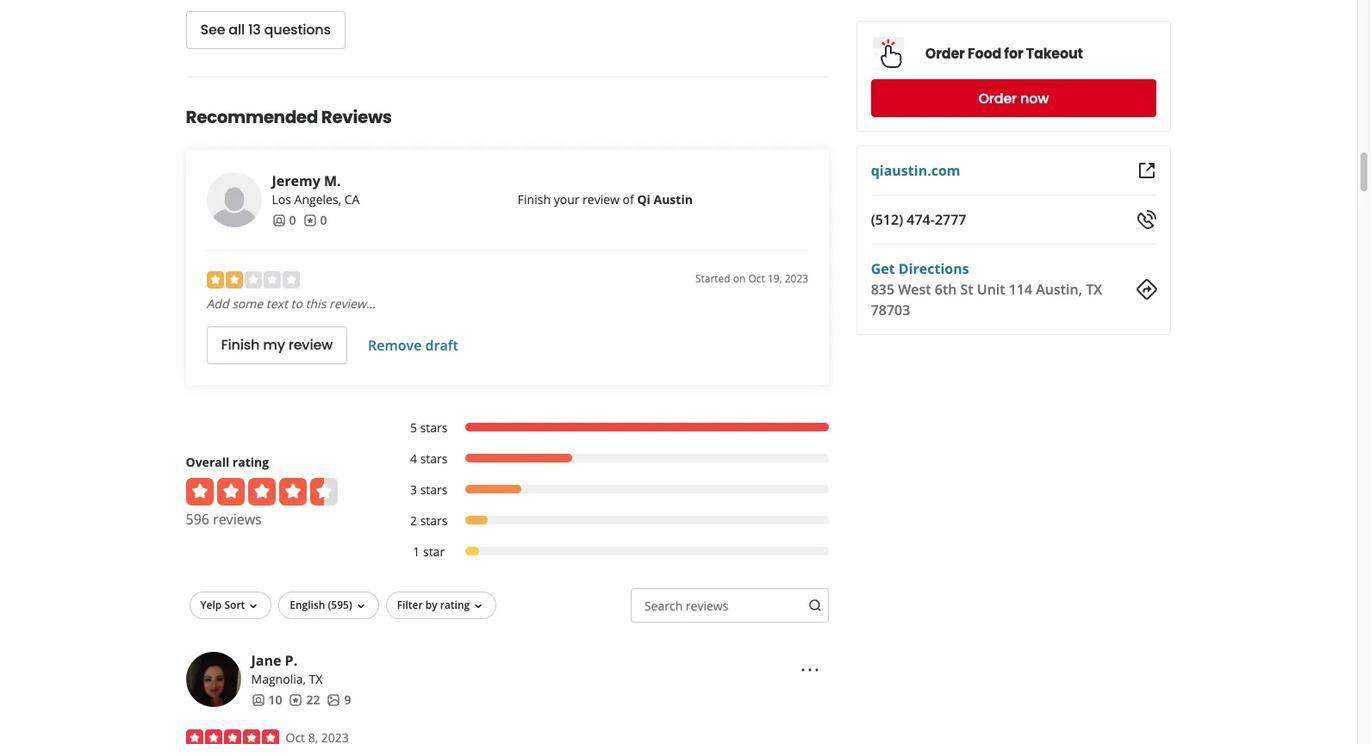 Task type: vqa. For each thing, say whether or not it's contained in the screenshot.
Statement
no



Task type: locate. For each thing, give the bounding box(es) containing it.
24 external link v2 image
[[1136, 160, 1157, 181]]

english (595) button
[[279, 592, 379, 619]]

stars right 3 on the bottom
[[420, 482, 448, 498]]

add some text to this review…
[[206, 295, 376, 312]]

reviews element containing 22
[[289, 692, 320, 709]]

jeremy
[[272, 171, 320, 190]]

1 vertical spatial friends element
[[251, 692, 282, 709]]

5 stars
[[410, 420, 448, 436]]

finish left 'your'
[[518, 191, 551, 208]]

on
[[733, 271, 746, 286]]

2023
[[785, 271, 808, 286]]

reviews element right 10
[[289, 692, 320, 709]]

114
[[1009, 280, 1033, 299]]

remove
[[368, 336, 422, 355]]

1 vertical spatial reviews element
[[289, 692, 320, 709]]

1 vertical spatial tx
[[309, 671, 323, 688]]

see all 13 questions
[[200, 20, 331, 40]]

596 reviews
[[186, 510, 262, 529]]

(512)
[[871, 210, 904, 229]]

16 review v2 image for m.
[[303, 213, 317, 227]]

rating up 4.5 star rating image
[[233, 454, 269, 470]]

0 horizontal spatial 16 chevron down v2 image
[[247, 600, 260, 613]]

friends element for jeremy
[[272, 212, 296, 229]]

0 vertical spatial tx
[[1086, 280, 1103, 299]]

0 vertical spatial reviews element
[[303, 212, 327, 229]]

0 right 16 friends v2 image
[[289, 212, 296, 228]]

filter
[[397, 598, 423, 613]]

16 friends v2 image
[[251, 693, 265, 707]]

tx right austin, at the top right of page
[[1086, 280, 1103, 299]]

started on oct 19, 2023
[[695, 271, 808, 286]]

0 vertical spatial rating
[[233, 454, 269, 470]]

tx up 22
[[309, 671, 323, 688]]

all
[[229, 20, 245, 40]]

text
[[266, 295, 288, 312]]

16 chevron down v2 image for english (595)
[[354, 600, 368, 613]]

reviews down 4.5 star rating image
[[213, 510, 262, 529]]

1 vertical spatial review
[[288, 336, 333, 355]]

english (595)
[[290, 598, 352, 613]]

finish for finish your review of qi austin
[[518, 191, 551, 208]]

0 horizontal spatial tx
[[309, 671, 323, 688]]

0 vertical spatial 16 review v2 image
[[303, 213, 317, 227]]

magnolia,
[[251, 671, 306, 688]]

1 horizontal spatial order
[[979, 88, 1017, 108]]

1 horizontal spatial review
[[583, 191, 620, 208]]

0 vertical spatial finish
[[518, 191, 551, 208]]

1 vertical spatial 16 review v2 image
[[289, 693, 303, 707]]

  text field
[[631, 588, 829, 623]]

remove draft
[[368, 336, 458, 355]]

photo of jane p. image
[[186, 652, 241, 707]]

0 horizontal spatial finish
[[221, 336, 260, 355]]

16 review v2 image down angeles,
[[303, 213, 317, 227]]

yelp
[[200, 598, 222, 613]]

2 0 from the left
[[320, 212, 327, 228]]

m.
[[324, 171, 341, 190]]

west
[[899, 280, 932, 299]]

friends element containing 0
[[272, 212, 296, 229]]

16 review v2 image left 22
[[289, 693, 303, 707]]

4
[[410, 451, 417, 467]]

filter by rating button
[[386, 592, 497, 619]]

filter reviews by 2 stars rating element
[[393, 513, 829, 530]]

2 horizontal spatial 16 chevron down v2 image
[[472, 600, 485, 613]]

1 stars from the top
[[420, 420, 448, 436]]

reviews for 596 reviews
[[213, 510, 262, 529]]

4 stars from the top
[[420, 513, 448, 529]]

search reviews
[[645, 598, 729, 614]]

friends element for jane
[[251, 692, 282, 709]]

overall rating
[[186, 454, 269, 470]]

finish your review of qi austin
[[518, 191, 693, 208]]

stars for 3 stars
[[420, 482, 448, 498]]

stars for 4 stars
[[420, 451, 448, 467]]

2 stars from the top
[[420, 451, 448, 467]]

16 chevron down v2 image for filter by rating
[[472, 600, 485, 613]]

16 chevron down v2 image inside filter by rating dropdown button
[[472, 600, 485, 613]]

1 vertical spatial reviews
[[686, 598, 729, 614]]

0 vertical spatial review
[[583, 191, 620, 208]]

1 16 chevron down v2 image from the left
[[247, 600, 260, 613]]

1 vertical spatial finish
[[221, 336, 260, 355]]

16 review v2 image for p.
[[289, 693, 303, 707]]

0 horizontal spatial review
[[288, 336, 333, 355]]

16 chevron down v2 image inside english (595) dropdown button
[[354, 600, 368, 613]]

1 horizontal spatial reviews
[[686, 598, 729, 614]]

16 chevron down v2 image inside yelp sort dropdown button
[[247, 600, 260, 613]]

1 horizontal spatial 0
[[320, 212, 327, 228]]

friends element
[[272, 212, 296, 229], [251, 692, 282, 709]]

0 vertical spatial reviews
[[213, 510, 262, 529]]

stars right 2
[[420, 513, 448, 529]]

friends element down the "los"
[[272, 212, 296, 229]]

friends element down magnolia,
[[251, 692, 282, 709]]

0 vertical spatial order
[[926, 44, 965, 63]]

review right my
[[288, 336, 333, 355]]

order for order food for takeout
[[926, 44, 965, 63]]

2 16 chevron down v2 image from the left
[[354, 600, 368, 613]]

reviews element down angeles,
[[303, 212, 327, 229]]

1 0 from the left
[[289, 212, 296, 228]]

5 star rating image
[[186, 730, 279, 745]]

reviews
[[213, 510, 262, 529], [686, 598, 729, 614]]

474-
[[907, 210, 935, 229]]

overall
[[186, 454, 229, 470]]

order
[[926, 44, 965, 63], [979, 88, 1017, 108]]

review…
[[329, 295, 376, 312]]

jeremy m. link
[[272, 171, 341, 190]]

16 chevron down v2 image right the (595)
[[354, 600, 368, 613]]

reviews right search
[[686, 598, 729, 614]]

3 stars from the top
[[420, 482, 448, 498]]

stars
[[420, 420, 448, 436], [420, 451, 448, 467], [420, 482, 448, 498], [420, 513, 448, 529]]

0 horizontal spatial reviews
[[213, 510, 262, 529]]

qiaustin.com
[[871, 161, 961, 180]]

english
[[290, 598, 325, 613]]

order inside "link"
[[979, 88, 1017, 108]]

3 16 chevron down v2 image from the left
[[472, 600, 485, 613]]

jane
[[251, 651, 281, 670]]

finish left my
[[221, 336, 260, 355]]

1 horizontal spatial rating
[[440, 598, 470, 613]]

1 horizontal spatial 16 chevron down v2 image
[[354, 600, 368, 613]]

4 stars
[[410, 451, 448, 467]]

0 vertical spatial friends element
[[272, 212, 296, 229]]

review
[[583, 191, 620, 208], [288, 336, 333, 355]]

finish my review
[[221, 336, 333, 355]]

rating
[[233, 454, 269, 470], [440, 598, 470, 613]]

0 horizontal spatial 0
[[289, 212, 296, 228]]

to
[[291, 295, 302, 312]]

p.
[[285, 651, 297, 670]]

1 vertical spatial order
[[979, 88, 1017, 108]]

add
[[206, 295, 229, 312]]

0 down angeles,
[[320, 212, 327, 228]]

remove draft button
[[368, 336, 458, 355]]

2
[[410, 513, 417, 529]]

directions
[[899, 259, 970, 278]]

1 vertical spatial rating
[[440, 598, 470, 613]]

jane p. link
[[251, 651, 297, 670]]

0 horizontal spatial order
[[926, 44, 965, 63]]

16 chevron down v2 image right the sort
[[247, 600, 260, 613]]

order food for takeout
[[926, 44, 1084, 63]]

tx
[[1086, 280, 1103, 299], [309, 671, 323, 688]]

rating right by
[[440, 598, 470, 613]]

friends element containing 10
[[251, 692, 282, 709]]

finish for finish my review
[[221, 336, 260, 355]]

recommended reviews element
[[131, 77, 884, 745]]

0
[[289, 212, 296, 228], [320, 212, 327, 228]]

stars right 4
[[420, 451, 448, 467]]

oct
[[748, 271, 765, 286]]

0 for 16 friends v2 image
[[289, 212, 296, 228]]

takeout
[[1027, 44, 1084, 63]]

search
[[645, 598, 683, 614]]

finish
[[518, 191, 551, 208], [221, 336, 260, 355]]

reviews element containing 0
[[303, 212, 327, 229]]

16 friends v2 image
[[272, 213, 286, 227]]

16 review v2 image
[[303, 213, 317, 227], [289, 693, 303, 707]]

stars right 5
[[420, 420, 448, 436]]

2 star rating image
[[206, 271, 299, 289]]

19,
[[768, 271, 782, 286]]

for
[[1005, 44, 1024, 63]]

1 horizontal spatial tx
[[1086, 280, 1103, 299]]

16 chevron down v2 image for yelp sort
[[247, 600, 260, 613]]

16 chevron down v2 image right filter by rating
[[472, 600, 485, 613]]

1 horizontal spatial finish
[[518, 191, 551, 208]]

16 chevron down v2 image
[[247, 600, 260, 613], [354, 600, 368, 613], [472, 600, 485, 613]]

recommended
[[186, 105, 318, 129]]

5
[[410, 420, 417, 436]]

reviews element
[[303, 212, 327, 229], [289, 692, 320, 709]]

0 horizontal spatial rating
[[233, 454, 269, 470]]

review left 'of' on the top
[[583, 191, 620, 208]]

filter reviews by 5 stars rating element
[[393, 420, 829, 437]]

ca
[[344, 191, 360, 208]]

order left food
[[926, 44, 965, 63]]

16 photos v2 image
[[327, 693, 341, 707]]

order left the now
[[979, 88, 1017, 108]]

filter reviews by 4 stars rating element
[[393, 451, 829, 468]]

reviews element for p.
[[289, 692, 320, 709]]



Task type: describe. For each thing, give the bounding box(es) containing it.
austin,
[[1036, 280, 1083, 299]]

los
[[272, 191, 291, 208]]

sort
[[224, 598, 245, 613]]

angeles,
[[294, 191, 341, 208]]

3 stars
[[410, 482, 448, 498]]

this
[[306, 295, 326, 312]]

food
[[968, 44, 1002, 63]]

photos element
[[327, 692, 351, 709]]

13
[[248, 20, 261, 40]]

9
[[344, 692, 351, 708]]

draft
[[425, 336, 458, 355]]

filter by rating
[[397, 598, 470, 613]]

2 stars
[[410, 513, 448, 529]]

see all 13 questions link
[[186, 11, 345, 49]]

6th
[[935, 280, 957, 299]]

austin
[[654, 191, 693, 208]]

get directions link
[[871, 259, 970, 278]]

reviews
[[321, 105, 392, 129]]

yelp sort button
[[189, 592, 272, 619]]

yelp sort
[[200, 598, 245, 613]]

review for your
[[583, 191, 620, 208]]

order for order now
[[979, 88, 1017, 108]]

filter reviews by 1 star rating element
[[393, 544, 829, 561]]

search image
[[808, 599, 822, 613]]

tx inside the get directions 835 west 6th st unit 114 austin, tx 78703
[[1086, 280, 1103, 299]]

finish my review link
[[206, 326, 347, 364]]

(595)
[[328, 598, 352, 613]]

1 star
[[413, 544, 445, 560]]

22
[[306, 692, 320, 708]]

started
[[695, 271, 730, 286]]

qi
[[637, 191, 651, 208]]

10
[[268, 692, 282, 708]]

st
[[961, 280, 974, 299]]

reviews element for m.
[[303, 212, 327, 229]]

jane p. magnolia, tx
[[251, 651, 323, 688]]

24 phone v2 image
[[1136, 209, 1157, 230]]

recommended reviews
[[186, 105, 392, 129]]

4.5 star rating image
[[186, 478, 337, 506]]

unit
[[977, 280, 1006, 299]]

some
[[232, 295, 263, 312]]

your
[[554, 191, 580, 208]]

questions
[[264, 20, 331, 40]]

order now link
[[871, 79, 1157, 117]]

78703
[[871, 301, 911, 320]]

stars for 2 stars
[[420, 513, 448, 529]]

now
[[1021, 88, 1049, 108]]

get directions 835 west 6th st unit 114 austin, tx 78703
[[871, 259, 1103, 320]]

see
[[200, 20, 225, 40]]

  text field inside recommended reviews element
[[631, 588, 829, 623]]

my
[[263, 336, 285, 355]]

2777
[[935, 210, 967, 229]]

24 directions v2 image
[[1136, 279, 1157, 300]]

1
[[413, 544, 420, 560]]

star
[[423, 544, 445, 560]]

get
[[871, 259, 895, 278]]

filter reviews by 3 stars rating element
[[393, 482, 829, 499]]

menu image
[[800, 660, 821, 680]]

review for my
[[288, 336, 333, 355]]

by
[[425, 598, 437, 613]]

0 for 16 review v2 image corresponding to m.
[[320, 212, 327, 228]]

tx inside jane p. magnolia, tx
[[309, 671, 323, 688]]

order now
[[979, 88, 1049, 108]]

stars for 5 stars
[[420, 420, 448, 436]]

qiaustin.com link
[[871, 161, 961, 180]]

596
[[186, 510, 209, 529]]

rating inside dropdown button
[[440, 598, 470, 613]]

jeremy m. los angeles, ca
[[272, 171, 360, 208]]

(512) 474-2777
[[871, 210, 967, 229]]

photo of jeremy m. image
[[206, 172, 262, 227]]

of
[[623, 191, 634, 208]]

835
[[871, 280, 895, 299]]

3
[[410, 482, 417, 498]]

reviews for search reviews
[[686, 598, 729, 614]]



